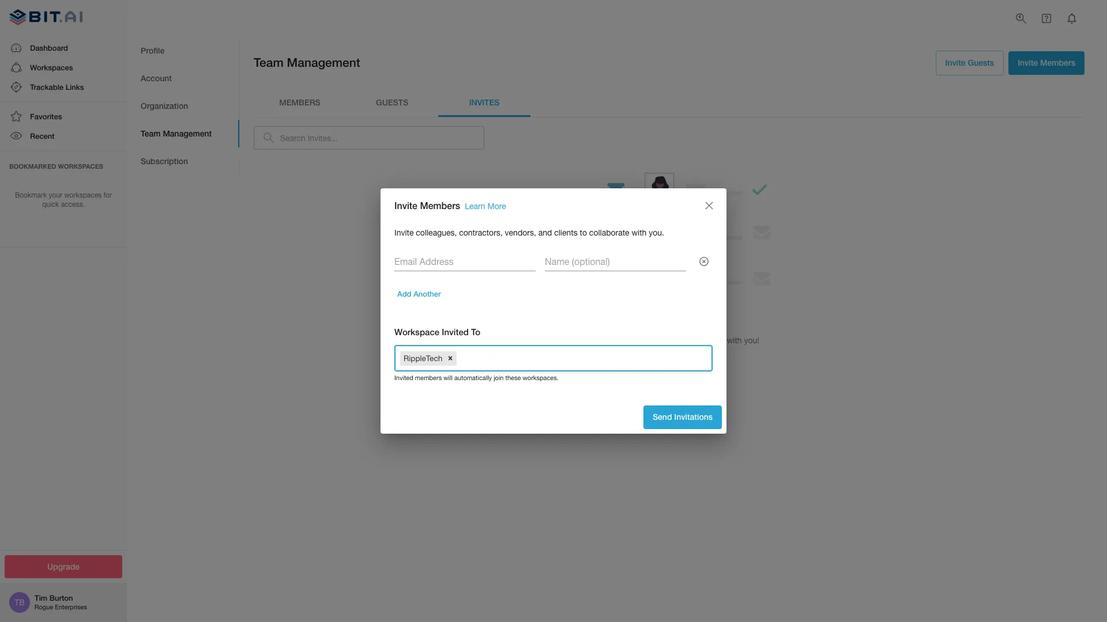 Task type: vqa. For each thing, say whether or not it's contained in the screenshot.
Workspaces button
yes



Task type: describe. For each thing, give the bounding box(es) containing it.
for
[[103, 191, 112, 199]]

account
[[141, 73, 172, 83]]

trackable links button
[[0, 77, 127, 97]]

bookmarked workspaces
[[9, 162, 103, 170]]

you!
[[744, 336, 759, 345]]

learn inside invite members learn more
[[465, 202, 485, 211]]

links
[[66, 82, 84, 92]]

workspaces
[[58, 162, 103, 170]]

learn more link inside the invite members dialog
[[465, 202, 506, 211]]

clients
[[554, 229, 578, 238]]

invite for invite colleagues, contractors, vendors, and clients to collaborate with you.
[[394, 229, 414, 238]]

Search Invites... search field
[[280, 126, 484, 150]]

will
[[444, 375, 453, 382]]

invite members
[[1018, 58, 1076, 67]]

0 vertical spatial team management
[[254, 55, 360, 70]]

invite colleagues, contractors, vendors, and clients to collaborate with you.
[[394, 229, 664, 238]]

bookmark
[[15, 191, 47, 199]]

access.
[[61, 201, 85, 209]]

invite guests
[[946, 58, 994, 67]]

and
[[538, 229, 552, 238]]

workspaces.
[[523, 375, 559, 382]]

recent button
[[0, 126, 127, 146]]

favorites button
[[0, 107, 127, 126]]

invite for invite members learn more
[[394, 200, 418, 211]]

send invitations button
[[644, 406, 722, 429]]

Email Address text field
[[394, 253, 536, 272]]

organization
[[141, 101, 188, 111]]

with inside the invite members dialog
[[632, 229, 647, 238]]

workspaces
[[30, 63, 73, 72]]

tb
[[15, 599, 25, 608]]

recent
[[30, 132, 55, 141]]

favorites
[[30, 112, 62, 121]]

0 horizontal spatial team management
[[141, 128, 212, 138]]

add another
[[397, 289, 441, 299]]

guests button
[[346, 89, 438, 117]]

account link
[[127, 65, 239, 92]]

invited members will automatically join these workspaces.
[[394, 375, 559, 382]]

management inside tab list
[[163, 128, 212, 138]]

1 vertical spatial with
[[727, 336, 742, 345]]

vendors,
[[505, 229, 536, 238]]

dashboard
[[30, 43, 68, 52]]

workspace
[[394, 327, 439, 337]]

send
[[653, 412, 672, 422]]

bookmark your workspaces for quick access.
[[15, 191, 112, 209]]

1 horizontal spatial invited
[[442, 327, 469, 337]]

more inside invite members learn more
[[488, 202, 506, 211]]

1 vertical spatial to
[[675, 336, 682, 345]]

your for invite
[[601, 336, 616, 345]]

you.
[[649, 229, 664, 238]]

members for invite members learn more
[[420, 200, 460, 211]]



Task type: locate. For each thing, give the bounding box(es) containing it.
members
[[639, 336, 673, 345], [415, 375, 442, 382]]

1 horizontal spatial members
[[639, 336, 673, 345]]

1 vertical spatial members
[[420, 200, 460, 211]]

more up 'contractors,'
[[488, 202, 506, 211]]

invite members learn more
[[394, 200, 506, 211]]

invite right the guests
[[1018, 58, 1038, 67]]

invites button
[[438, 89, 531, 117]]

1 horizontal spatial management
[[287, 55, 360, 70]]

collaborate
[[589, 229, 630, 238], [685, 336, 725, 345]]

trackable links
[[30, 82, 84, 92]]

0 horizontal spatial your
[[49, 191, 62, 199]]

learn up 'contractors,'
[[465, 202, 485, 211]]

1 horizontal spatial more
[[671, 362, 691, 372]]

1 horizontal spatial learn more link
[[639, 356, 700, 379]]

learn down invite your team members to collaborate with you!
[[648, 362, 669, 372]]

1 horizontal spatial learn
[[648, 362, 669, 372]]

invited left to
[[442, 327, 469, 337]]

0 horizontal spatial invited
[[394, 375, 413, 382]]

with left you!
[[727, 336, 742, 345]]

these
[[505, 375, 521, 382]]

1 vertical spatial learn more link
[[639, 356, 700, 379]]

0 vertical spatial learn
[[465, 202, 485, 211]]

tab list containing members
[[254, 89, 1085, 117]]

dashboard button
[[0, 38, 127, 58]]

members inside button
[[1040, 58, 1076, 67]]

0 vertical spatial members
[[639, 336, 673, 345]]

0 horizontal spatial members
[[420, 200, 460, 211]]

invite for invite guests
[[946, 58, 966, 67]]

0 vertical spatial more
[[488, 202, 506, 211]]

members
[[279, 98, 320, 107]]

workspaces button
[[0, 58, 127, 77]]

tim
[[35, 594, 47, 603]]

invite members button
[[1009, 51, 1085, 75]]

join
[[494, 375, 504, 382]]

invite inside "invite guests" button
[[946, 58, 966, 67]]

0 horizontal spatial learn
[[465, 202, 485, 211]]

your left team
[[601, 336, 616, 345]]

another
[[414, 289, 441, 299]]

burton
[[49, 594, 73, 603]]

your inside bookmark your workspaces for quick access.
[[49, 191, 62, 199]]

team inside team management link
[[141, 128, 161, 138]]

invite for invite members
[[1018, 58, 1038, 67]]

learn more
[[648, 362, 691, 372]]

management
[[287, 55, 360, 70], [163, 128, 212, 138]]

1 vertical spatial learn
[[648, 362, 669, 372]]

send invitations
[[653, 412, 713, 422]]

colleagues,
[[416, 229, 457, 238]]

members left will
[[415, 375, 442, 382]]

to
[[580, 229, 587, 238], [675, 336, 682, 345]]

1 vertical spatial your
[[601, 336, 616, 345]]

learn more link up 'contractors,'
[[465, 202, 506, 211]]

members inside dialog
[[415, 375, 442, 382]]

your
[[49, 191, 62, 199], [601, 336, 616, 345]]

1 horizontal spatial with
[[727, 336, 742, 345]]

to inside the invite members dialog
[[580, 229, 587, 238]]

0 vertical spatial members
[[1040, 58, 1076, 67]]

with left you. on the right of the page
[[632, 229, 647, 238]]

subscription
[[141, 156, 188, 166]]

collaborate inside the invite members dialog
[[589, 229, 630, 238]]

1 horizontal spatial tab list
[[254, 89, 1085, 117]]

0 horizontal spatial members
[[415, 375, 442, 382]]

0 vertical spatial your
[[49, 191, 62, 199]]

0 horizontal spatial learn more link
[[465, 202, 506, 211]]

1 vertical spatial invited
[[394, 375, 413, 382]]

tab list containing profile
[[127, 37, 239, 175]]

invitations
[[674, 412, 713, 422]]

team management
[[254, 55, 360, 70], [141, 128, 212, 138]]

invite guests button
[[936, 51, 1004, 75]]

learn more link down invite your team members to collaborate with you!
[[639, 356, 700, 379]]

1 horizontal spatial collaborate
[[685, 336, 725, 345]]

guests
[[376, 98, 408, 107]]

more
[[488, 202, 506, 211], [671, 362, 691, 372]]

1 vertical spatial management
[[163, 128, 212, 138]]

organization link
[[127, 92, 239, 120]]

1 horizontal spatial team management
[[254, 55, 360, 70]]

1 vertical spatial team
[[141, 128, 161, 138]]

guests
[[968, 58, 994, 67]]

automatically
[[454, 375, 492, 382]]

learn
[[465, 202, 485, 211], [648, 362, 669, 372]]

subscription link
[[127, 148, 239, 175]]

1 horizontal spatial members
[[1040, 58, 1076, 67]]

your for bookmark
[[49, 191, 62, 199]]

team management link
[[127, 120, 239, 148]]

0 horizontal spatial team
[[141, 128, 161, 138]]

1 vertical spatial team management
[[141, 128, 212, 138]]

invite members dialog
[[381, 189, 727, 434]]

your up quick
[[49, 191, 62, 199]]

management up members
[[287, 55, 360, 70]]

add another button
[[394, 285, 444, 303]]

invite for invite your team members to collaborate with you!
[[579, 336, 598, 345]]

invites
[[469, 98, 500, 107]]

team up subscription
[[141, 128, 161, 138]]

0 vertical spatial with
[[632, 229, 647, 238]]

to up learn more
[[675, 336, 682, 345]]

tim burton rogue enterprises
[[35, 594, 87, 612]]

contractors,
[[459, 229, 503, 238]]

profile
[[141, 45, 165, 55]]

upgrade
[[47, 562, 80, 572]]

team up members
[[254, 55, 284, 70]]

team management down the organization link at the top of page
[[141, 128, 212, 138]]

more down invite your team members to collaborate with you!
[[671, 362, 691, 372]]

invite inside invite members button
[[1018, 58, 1038, 67]]

members button
[[254, 89, 346, 117]]

quick
[[42, 201, 59, 209]]

bookmarked
[[9, 162, 56, 170]]

team management up members
[[254, 55, 360, 70]]

0 horizontal spatial management
[[163, 128, 212, 138]]

0 vertical spatial collaborate
[[589, 229, 630, 238]]

trackable
[[30, 82, 63, 92]]

0 vertical spatial to
[[580, 229, 587, 238]]

1 horizontal spatial team
[[254, 55, 284, 70]]

members inside dialog
[[420, 200, 460, 211]]

1 horizontal spatial your
[[601, 336, 616, 345]]

invite your team members to collaborate with you!
[[579, 336, 759, 345]]

members right team
[[639, 336, 673, 345]]

members
[[1040, 58, 1076, 67], [420, 200, 460, 211]]

upgrade button
[[5, 556, 122, 579]]

profile link
[[127, 37, 239, 65]]

Name (optional) text field
[[545, 253, 686, 272]]

enterprises
[[55, 605, 87, 612]]

1 vertical spatial collaborate
[[685, 336, 725, 345]]

invite left the colleagues,
[[394, 229, 414, 238]]

tab list
[[127, 37, 239, 175], [254, 89, 1085, 117]]

0 vertical spatial team
[[254, 55, 284, 70]]

0 horizontal spatial to
[[580, 229, 587, 238]]

rogue
[[35, 605, 53, 612]]

invite left the guests
[[946, 58, 966, 67]]

collaborate up name (optional) text field
[[589, 229, 630, 238]]

management down the organization link at the top of page
[[163, 128, 212, 138]]

0 horizontal spatial with
[[632, 229, 647, 238]]

collaborate up learn more
[[685, 336, 725, 345]]

add
[[397, 289, 412, 299]]

team
[[619, 336, 637, 345]]

invited
[[442, 327, 469, 337], [394, 375, 413, 382]]

0 horizontal spatial more
[[488, 202, 506, 211]]

team
[[254, 55, 284, 70], [141, 128, 161, 138]]

to
[[471, 327, 481, 337]]

1 vertical spatial members
[[415, 375, 442, 382]]

invited down rippletech
[[394, 375, 413, 382]]

rippletech
[[404, 354, 442, 363]]

1 vertical spatial more
[[671, 362, 691, 372]]

invite
[[946, 58, 966, 67], [1018, 58, 1038, 67], [394, 200, 418, 211], [394, 229, 414, 238], [579, 336, 598, 345]]

0 vertical spatial invited
[[442, 327, 469, 337]]

to right the clients
[[580, 229, 587, 238]]

workspaces
[[64, 191, 102, 199]]

learn more link
[[465, 202, 506, 211], [639, 356, 700, 379]]

0 vertical spatial learn more link
[[465, 202, 506, 211]]

0 horizontal spatial tab list
[[127, 37, 239, 175]]

workspace invited to
[[394, 327, 481, 337]]

members for invite members
[[1040, 58, 1076, 67]]

0 vertical spatial management
[[287, 55, 360, 70]]

1 horizontal spatial to
[[675, 336, 682, 345]]

invite left team
[[579, 336, 598, 345]]

with
[[632, 229, 647, 238], [727, 336, 742, 345]]

invite up the colleagues,
[[394, 200, 418, 211]]

0 horizontal spatial collaborate
[[589, 229, 630, 238]]



